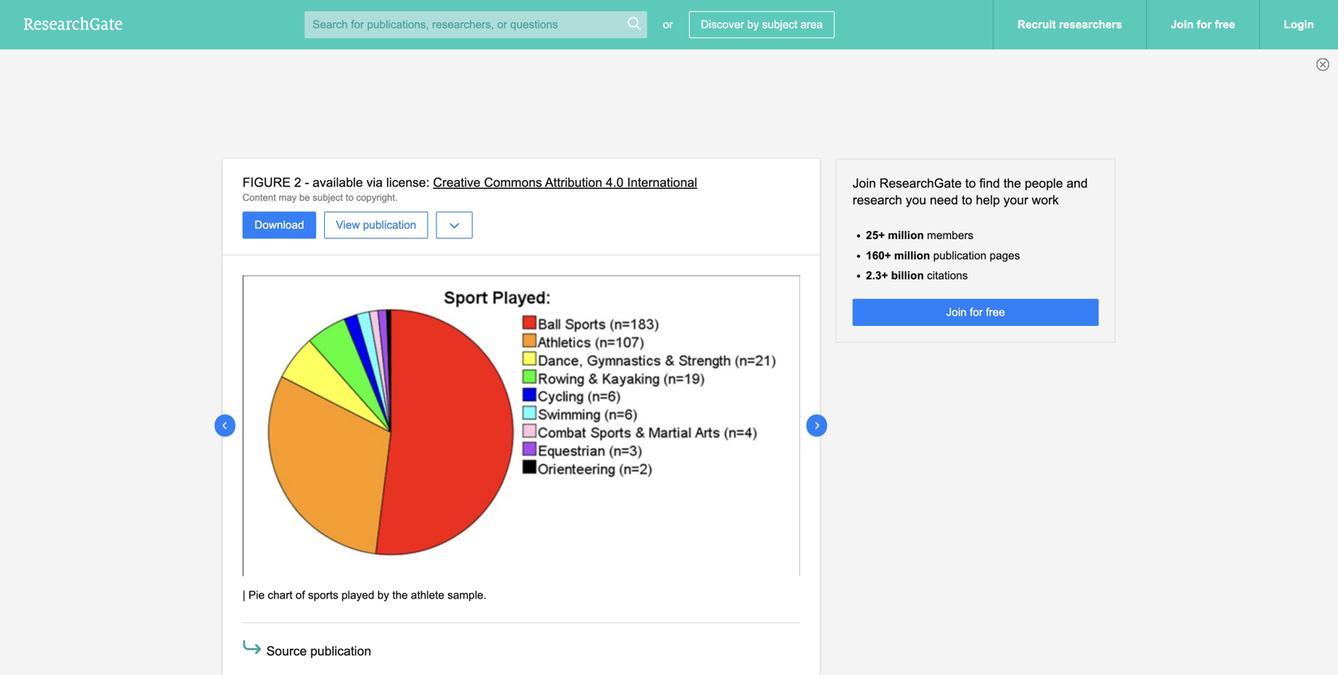 Task type: describe. For each thing, give the bounding box(es) containing it.
the inside 'join researchgate to find the people and research you need to help your work'
[[1004, 176, 1022, 190]]

people
[[1025, 176, 1064, 190]]

0 vertical spatial join for free
[[1172, 18, 1236, 31]]

0 horizontal spatial by
[[378, 589, 389, 601]]

find
[[980, 176, 1001, 190]]

Search for publications, researchers, or questions field
[[305, 11, 647, 38]]

copyright.
[[356, 192, 398, 203]]

attribution
[[545, 175, 603, 190]]

recruit
[[1018, 18, 1057, 31]]

billion
[[892, 269, 925, 282]]

160+
[[867, 249, 892, 262]]

0 horizontal spatial join for free link
[[853, 299, 1099, 326]]

0 vertical spatial join for free link
[[1147, 0, 1260, 49]]

of
[[296, 589, 305, 601]]

chart
[[268, 589, 293, 601]]

figure 2 - available via license: creative commons attribution 4.0 international content may be subject to copyright.
[[243, 175, 698, 203]]

view publication
[[336, 219, 417, 231]]

pie
[[249, 589, 265, 601]]

citations
[[928, 269, 969, 282]]

publication for source publication
[[311, 644, 372, 658]]

need
[[930, 193, 959, 207]]

join for free inside main content
[[947, 306, 1006, 319]]

creative
[[433, 175, 481, 190]]

sample.
[[448, 589, 487, 601]]

members
[[928, 229, 974, 242]]

may
[[279, 192, 297, 203]]

main content containing figure 2
[[0, 159, 1339, 675]]

pages
[[990, 249, 1021, 262]]

recruit researchers link
[[993, 0, 1147, 49]]

researchgate logo image
[[24, 17, 123, 30]]

license:
[[387, 175, 430, 190]]

discover by subject area link
[[689, 11, 835, 38]]

1 vertical spatial the
[[393, 589, 408, 601]]

your
[[1004, 193, 1029, 207]]

2.3+
[[867, 269, 889, 282]]

creative commons attribution 4.0 international link
[[433, 175, 698, 190]]

download link
[[243, 212, 316, 239]]

size m image
[[240, 635, 264, 659]]

sports
[[308, 589, 339, 601]]

free inside main content
[[987, 306, 1006, 319]]

you
[[906, 193, 927, 207]]

researchers
[[1060, 18, 1123, 31]]

international
[[628, 175, 698, 190]]

publication for view publication
[[363, 219, 417, 231]]

2
[[294, 175, 302, 190]]

help
[[977, 193, 1001, 207]]

subject inside discover by subject area link
[[763, 18, 798, 31]]



Task type: vqa. For each thing, say whether or not it's contained in the screenshot.
by
yes



Task type: locate. For each thing, give the bounding box(es) containing it.
0 vertical spatial by
[[748, 18, 760, 31]]

discover
[[701, 18, 745, 31]]

|
[[243, 589, 246, 601]]

0 horizontal spatial subject
[[313, 192, 343, 203]]

via
[[367, 175, 383, 190]]

publication
[[363, 219, 417, 231], [934, 249, 987, 262], [311, 644, 372, 658]]

free down pages
[[987, 306, 1006, 319]]

by right played
[[378, 589, 389, 601]]

subject
[[763, 18, 798, 31], [313, 192, 343, 203]]

join for free link
[[1147, 0, 1260, 49], [853, 299, 1099, 326]]

1 vertical spatial free
[[987, 306, 1006, 319]]

1 vertical spatial by
[[378, 589, 389, 601]]

login link
[[1260, 0, 1339, 49]]

available
[[313, 175, 363, 190]]

1 horizontal spatial the
[[1004, 176, 1022, 190]]

0 horizontal spatial for
[[970, 306, 983, 319]]

1 vertical spatial publication
[[934, 249, 987, 262]]

1 vertical spatial join for free link
[[853, 299, 1099, 326]]

1 horizontal spatial free
[[1216, 18, 1236, 31]]

subject down available
[[313, 192, 343, 203]]

1 horizontal spatial join for free
[[1172, 18, 1236, 31]]

0 vertical spatial subject
[[763, 18, 798, 31]]

played
[[342, 589, 375, 601]]

1 horizontal spatial for
[[1198, 18, 1213, 31]]

0 vertical spatial the
[[1004, 176, 1022, 190]]

the
[[1004, 176, 1022, 190], [393, 589, 408, 601]]

| pie chart of sports played by the athlete sample. image
[[243, 275, 801, 576]]

1 vertical spatial join for free
[[947, 306, 1006, 319]]

free left login 'link'
[[1216, 18, 1236, 31]]

view publication link
[[324, 212, 429, 239]]

subject left "area" at the top right
[[763, 18, 798, 31]]

2 vertical spatial publication
[[311, 644, 372, 658]]

by
[[748, 18, 760, 31], [378, 589, 389, 601]]

2 vertical spatial join
[[947, 306, 967, 319]]

publication right source
[[311, 644, 372, 658]]

to left find
[[966, 176, 977, 190]]

work
[[1033, 193, 1059, 207]]

-
[[305, 175, 309, 190]]

area
[[801, 18, 823, 31]]

25+ million members 160+ million publication pages 2.3+ billion citations
[[867, 229, 1021, 282]]

to left help
[[962, 193, 973, 207]]

0 horizontal spatial join
[[853, 176, 877, 190]]

be
[[300, 192, 310, 203]]

research
[[853, 193, 903, 207]]

download
[[255, 219, 304, 231]]

size s image
[[627, 16, 643, 31]]

commons
[[484, 175, 542, 190]]

0 vertical spatial free
[[1216, 18, 1236, 31]]

publication down copyright.
[[363, 219, 417, 231]]

join inside 'join researchgate to find the people and research you need to help your work'
[[853, 176, 877, 190]]

for
[[1198, 18, 1213, 31], [970, 306, 983, 319]]

discover by subject area
[[701, 18, 823, 31]]

join researchgate to find the people and research you need to help your work
[[853, 176, 1089, 207]]

to inside figure 2 - available via license: creative commons attribution 4.0 international content may be subject to copyright.
[[346, 192, 354, 203]]

1 horizontal spatial join for free link
[[1147, 0, 1260, 49]]

million right 25+
[[889, 229, 925, 242]]

0 horizontal spatial the
[[393, 589, 408, 601]]

join
[[1172, 18, 1195, 31], [853, 176, 877, 190], [947, 306, 967, 319]]

million
[[889, 229, 925, 242], [895, 249, 931, 262]]

0 vertical spatial million
[[889, 229, 925, 242]]

or
[[663, 18, 673, 31]]

researchgate
[[880, 176, 962, 190]]

view
[[336, 219, 360, 231]]

subject inside figure 2 - available via license: creative commons attribution 4.0 international content may be subject to copyright.
[[313, 192, 343, 203]]

main content
[[0, 159, 1339, 675]]

25+
[[867, 229, 886, 242]]

2 horizontal spatial join
[[1172, 18, 1195, 31]]

figure
[[243, 175, 291, 190]]

source publication
[[267, 644, 372, 658]]

0 vertical spatial publication
[[363, 219, 417, 231]]

1 vertical spatial join
[[853, 176, 877, 190]]

1 vertical spatial million
[[895, 249, 931, 262]]

for inside main content
[[970, 306, 983, 319]]

1 vertical spatial subject
[[313, 192, 343, 203]]

1 horizontal spatial by
[[748, 18, 760, 31]]

1 horizontal spatial subject
[[763, 18, 798, 31]]

recruit researchers
[[1018, 18, 1123, 31]]

join for free
[[1172, 18, 1236, 31], [947, 306, 1006, 319]]

1 horizontal spatial join
[[947, 306, 967, 319]]

login
[[1285, 18, 1315, 31]]

free
[[1216, 18, 1236, 31], [987, 306, 1006, 319]]

| pie chart of sports played by the athlete sample.
[[243, 589, 487, 601]]

0 horizontal spatial join for free
[[947, 306, 1006, 319]]

and
[[1067, 176, 1089, 190]]

publication inside 25+ million members 160+ million publication pages 2.3+ billion citations
[[934, 249, 987, 262]]

source
[[267, 644, 307, 658]]

the up your
[[1004, 176, 1022, 190]]

athlete
[[411, 589, 445, 601]]

4.0
[[606, 175, 624, 190]]

1 vertical spatial for
[[970, 306, 983, 319]]

0 horizontal spatial free
[[987, 306, 1006, 319]]

by right the discover
[[748, 18, 760, 31]]

to down available
[[346, 192, 354, 203]]

0 vertical spatial for
[[1198, 18, 1213, 31]]

0 vertical spatial join
[[1172, 18, 1195, 31]]

the left athlete
[[393, 589, 408, 601]]

to
[[966, 176, 977, 190], [346, 192, 354, 203], [962, 193, 973, 207]]

million up "billion"
[[895, 249, 931, 262]]

publication down the 'members'
[[934, 249, 987, 262]]

content
[[243, 192, 276, 203]]



